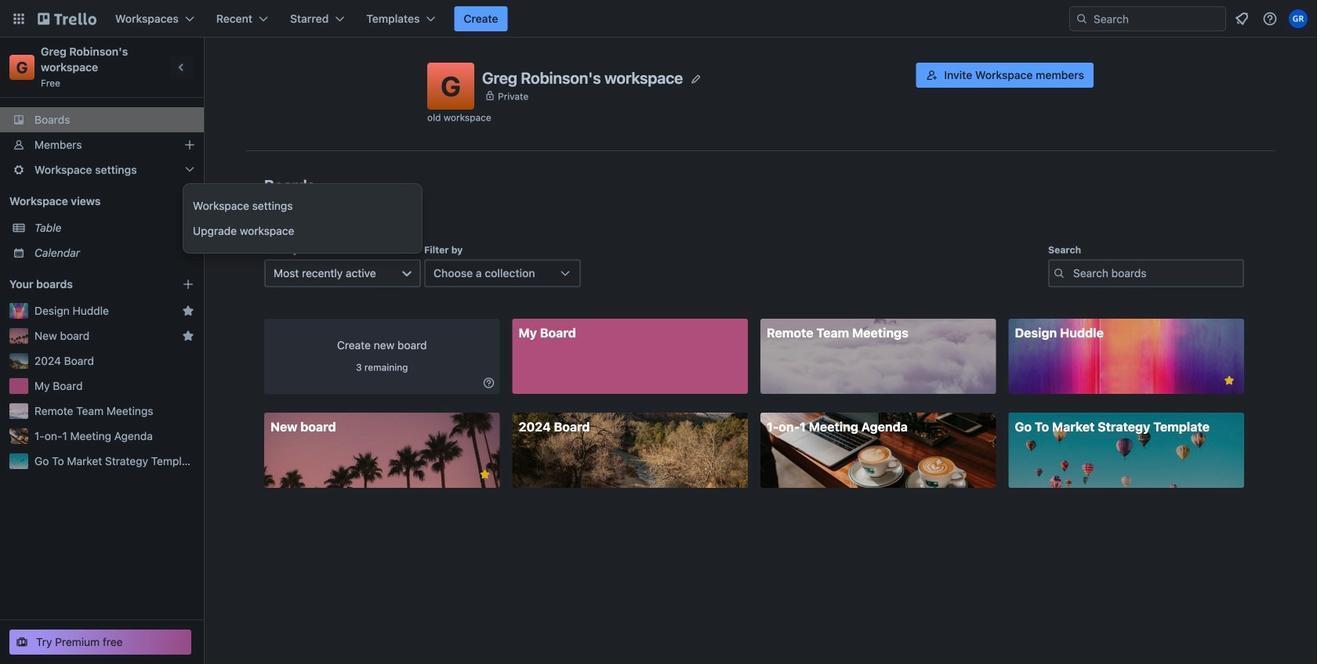 Task type: vqa. For each thing, say whether or not it's contained in the screenshot.
'Team Info' in the top of the page
no



Task type: locate. For each thing, give the bounding box(es) containing it.
workspace navigation collapse icon image
[[171, 56, 193, 78]]

greg robinson (gregrobinson96) image
[[1289, 9, 1308, 28]]

click to unstar this board. it will be removed from your starred list. image
[[1222, 374, 1237, 388]]

1 vertical spatial starred icon image
[[182, 330, 194, 343]]

0 notifications image
[[1233, 9, 1251, 28]]

open information menu image
[[1262, 11, 1278, 27]]

1 starred icon image from the top
[[182, 305, 194, 318]]

2 starred icon image from the top
[[182, 330, 194, 343]]

starred icon image
[[182, 305, 194, 318], [182, 330, 194, 343]]

primary element
[[0, 0, 1317, 38]]

0 vertical spatial starred icon image
[[182, 305, 194, 318]]



Task type: describe. For each thing, give the bounding box(es) containing it.
search image
[[1076, 13, 1088, 25]]

your boards with 7 items element
[[9, 275, 158, 294]]

back to home image
[[38, 6, 96, 31]]

sm image
[[481, 376, 497, 391]]

Search field
[[1070, 6, 1226, 31]]

Search boards text field
[[1048, 260, 1244, 288]]

add board image
[[182, 278, 194, 291]]



